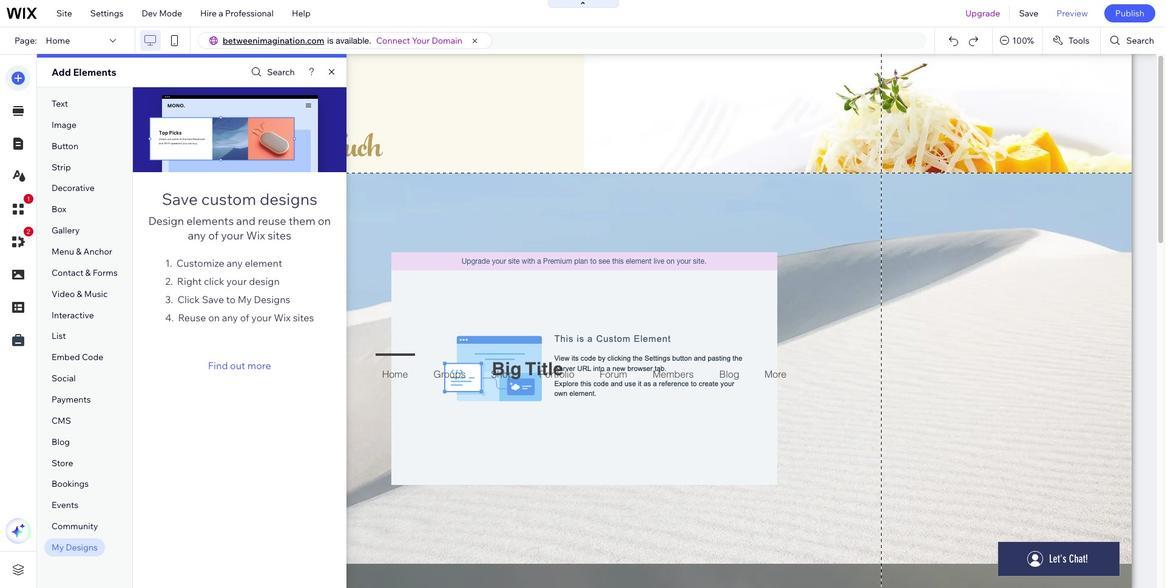 Task type: describe. For each thing, give the bounding box(es) containing it.
add
[[52, 66, 71, 78]]

1 vertical spatial your
[[227, 276, 247, 288]]

professional
[[225, 8, 274, 19]]

publish
[[1116, 8, 1145, 19]]

tools button
[[1043, 27, 1101, 54]]

publish button
[[1105, 4, 1156, 22]]

blog
[[52, 437, 70, 448]]

0 horizontal spatial search button
[[248, 63, 295, 81]]

& for menu
[[76, 246, 82, 257]]

my inside '1. customize any element 2. right click your design 3. click save to my designs 4. reuse on any of your wix sites'
[[238, 294, 252, 306]]

design
[[249, 276, 280, 288]]

custom
[[201, 189, 256, 209]]

tools
[[1069, 35, 1090, 46]]

find
[[208, 360, 228, 372]]

reuse
[[258, 214, 286, 228]]

bookings
[[52, 479, 89, 490]]

your
[[412, 35, 430, 46]]

events
[[52, 500, 78, 511]]

list
[[52, 331, 66, 342]]

music
[[84, 289, 108, 300]]

box
[[52, 204, 66, 215]]

preview
[[1057, 8, 1088, 19]]

betweenimagination.com
[[223, 35, 324, 46]]

menu & anchor
[[52, 246, 112, 257]]

elements
[[73, 66, 116, 78]]

a
[[219, 8, 223, 19]]

1
[[27, 195, 30, 203]]

payments
[[52, 395, 91, 406]]

& for video
[[77, 289, 82, 300]]

settings
[[90, 8, 123, 19]]

more
[[248, 360, 271, 372]]

hire
[[200, 8, 217, 19]]

2 vertical spatial any
[[222, 312, 238, 324]]

embed
[[52, 352, 80, 363]]

anchor
[[84, 246, 112, 257]]

video
[[52, 289, 75, 300]]

of inside '1. customize any element 2. right click your design 3. click save to my designs 4. reuse on any of your wix sites'
[[240, 312, 249, 324]]

upgrade
[[966, 8, 1001, 19]]

domain
[[432, 35, 463, 46]]

code
[[82, 352, 103, 363]]

1.
[[165, 257, 172, 270]]

right
[[177, 276, 202, 288]]

reuse
[[178, 312, 206, 324]]

mode
[[159, 8, 182, 19]]

and
[[236, 214, 256, 228]]

design
[[148, 214, 184, 228]]

interactive
[[52, 310, 94, 321]]

1 horizontal spatial search button
[[1101, 27, 1166, 54]]

100%
[[1013, 35, 1034, 46]]

out
[[230, 360, 245, 372]]

100% button
[[993, 27, 1043, 54]]

1 vertical spatial any
[[227, 257, 243, 270]]

4.
[[165, 312, 174, 324]]

of inside save custom designs design elements and reuse them on any of your wix sites
[[208, 229, 219, 243]]

image
[[52, 120, 77, 130]]

any inside save custom designs design elements and reuse them on any of your wix sites
[[188, 229, 206, 243]]

designs inside '1. customize any element 2. right click your design 3. click save to my designs 4. reuse on any of your wix sites'
[[254, 294, 290, 306]]

0 horizontal spatial my
[[52, 543, 64, 554]]

sites inside save custom designs design elements and reuse them on any of your wix sites
[[268, 229, 291, 243]]

contact
[[52, 268, 83, 279]]

2 button
[[5, 227, 33, 255]]

to
[[226, 294, 236, 306]]



Task type: vqa. For each thing, say whether or not it's contained in the screenshot.
the Social
yes



Task type: locate. For each thing, give the bounding box(es) containing it.
1 vertical spatial of
[[240, 312, 249, 324]]

1 horizontal spatial sites
[[293, 312, 314, 324]]

&
[[76, 246, 82, 257], [85, 268, 91, 279], [77, 289, 82, 300]]

find out more button
[[200, 360, 280, 372]]

save inside save button
[[1019, 8, 1039, 19]]

them
[[289, 214, 315, 228]]

find out more
[[208, 360, 271, 372]]

1 horizontal spatial of
[[240, 312, 249, 324]]

& for contact
[[85, 268, 91, 279]]

preview button
[[1048, 0, 1097, 27]]

designs
[[260, 189, 317, 209]]

0 vertical spatial on
[[318, 214, 331, 228]]

0 vertical spatial sites
[[268, 229, 291, 243]]

any
[[188, 229, 206, 243], [227, 257, 243, 270], [222, 312, 238, 324]]

of
[[208, 229, 219, 243], [240, 312, 249, 324]]

cms
[[52, 416, 71, 427]]

on right them
[[318, 214, 331, 228]]

1 vertical spatial on
[[208, 312, 220, 324]]

0 horizontal spatial of
[[208, 229, 219, 243]]

decorative
[[52, 183, 95, 194]]

embed code
[[52, 352, 103, 363]]

designs down the community
[[66, 543, 98, 554]]

designs
[[254, 294, 290, 306], [66, 543, 98, 554]]

search button down publish
[[1101, 27, 1166, 54]]

& right the 'menu'
[[76, 246, 82, 257]]

connect
[[376, 35, 410, 46]]

wix down the design
[[274, 312, 291, 324]]

text
[[52, 98, 68, 109]]

0 vertical spatial wix
[[246, 229, 265, 243]]

1 horizontal spatial search
[[1127, 35, 1155, 46]]

save for save custom designs design elements and reuse them on any of your wix sites
[[162, 189, 198, 209]]

1 horizontal spatial my
[[238, 294, 252, 306]]

menu
[[52, 246, 74, 257]]

1 vertical spatial save
[[162, 189, 198, 209]]

customize
[[177, 257, 225, 270]]

home
[[46, 35, 70, 46]]

your inside save custom designs design elements and reuse them on any of your wix sites
[[221, 229, 244, 243]]

site
[[56, 8, 72, 19]]

my down the community
[[52, 543, 64, 554]]

on inside '1. customize any element 2. right click your design 3. click save to my designs 4. reuse on any of your wix sites'
[[208, 312, 220, 324]]

sites
[[268, 229, 291, 243], [293, 312, 314, 324]]

2 horizontal spatial save
[[1019, 8, 1039, 19]]

& right video
[[77, 289, 82, 300]]

1. customize any element 2. right click your design 3. click save to my designs 4. reuse on any of your wix sites
[[165, 257, 314, 324]]

strip
[[52, 162, 71, 173]]

save inside '1. customize any element 2. right click your design 3. click save to my designs 4. reuse on any of your wix sites'
[[202, 294, 224, 306]]

click
[[204, 276, 224, 288]]

help
[[292, 8, 311, 19]]

save up design at the top of the page
[[162, 189, 198, 209]]

0 vertical spatial my
[[238, 294, 252, 306]]

save left the to
[[202, 294, 224, 306]]

1 horizontal spatial designs
[[254, 294, 290, 306]]

is available. connect your domain
[[327, 35, 463, 46]]

on
[[318, 214, 331, 228], [208, 312, 220, 324]]

1 vertical spatial search
[[267, 67, 295, 78]]

0 vertical spatial any
[[188, 229, 206, 243]]

0 vertical spatial your
[[221, 229, 244, 243]]

save
[[1019, 8, 1039, 19], [162, 189, 198, 209], [202, 294, 224, 306]]

on right reuse
[[208, 312, 220, 324]]

any down elements
[[188, 229, 206, 243]]

0 vertical spatial save
[[1019, 8, 1039, 19]]

wix
[[246, 229, 265, 243], [274, 312, 291, 324]]

save inside save custom designs design elements and reuse them on any of your wix sites
[[162, 189, 198, 209]]

0 horizontal spatial save
[[162, 189, 198, 209]]

available.
[[336, 36, 371, 46]]

0 vertical spatial search button
[[1101, 27, 1166, 54]]

1 vertical spatial &
[[85, 268, 91, 279]]

search down betweenimagination.com
[[267, 67, 295, 78]]

1 vertical spatial designs
[[66, 543, 98, 554]]

0 vertical spatial &
[[76, 246, 82, 257]]

community
[[52, 522, 98, 532]]

save button
[[1010, 0, 1048, 27]]

dev
[[142, 8, 157, 19]]

0 vertical spatial designs
[[254, 294, 290, 306]]

wix down "and"
[[246, 229, 265, 243]]

hire a professional
[[200, 8, 274, 19]]

any left element
[[227, 257, 243, 270]]

2.
[[165, 276, 173, 288]]

on inside save custom designs design elements and reuse them on any of your wix sites
[[318, 214, 331, 228]]

your up the to
[[227, 276, 247, 288]]

2 vertical spatial save
[[202, 294, 224, 306]]

button
[[52, 141, 78, 152]]

my
[[238, 294, 252, 306], [52, 543, 64, 554]]

search
[[1127, 35, 1155, 46], [267, 67, 295, 78]]

1 vertical spatial my
[[52, 543, 64, 554]]

0 vertical spatial search
[[1127, 35, 1155, 46]]

2
[[27, 228, 30, 236]]

sites inside '1. customize any element 2. right click your design 3. click save to my designs 4. reuse on any of your wix sites'
[[293, 312, 314, 324]]

1 horizontal spatial wix
[[274, 312, 291, 324]]

my designs
[[52, 543, 98, 554]]

3.
[[165, 294, 173, 306]]

1 vertical spatial wix
[[274, 312, 291, 324]]

is
[[327, 36, 334, 46]]

gallery
[[52, 225, 80, 236]]

of down the design
[[240, 312, 249, 324]]

element
[[245, 257, 282, 270]]

video & music
[[52, 289, 108, 300]]

2 vertical spatial your
[[252, 312, 272, 324]]

of down elements
[[208, 229, 219, 243]]

1 horizontal spatial save
[[202, 294, 224, 306]]

search down publish button
[[1127, 35, 1155, 46]]

save custom designs design elements and reuse them on any of your wix sites
[[148, 189, 331, 243]]

0 horizontal spatial search
[[267, 67, 295, 78]]

2 vertical spatial &
[[77, 289, 82, 300]]

save for save
[[1019, 8, 1039, 19]]

& left the forms
[[85, 268, 91, 279]]

your down "and"
[[221, 229, 244, 243]]

1 vertical spatial sites
[[293, 312, 314, 324]]

any down the to
[[222, 312, 238, 324]]

1 vertical spatial search button
[[248, 63, 295, 81]]

store
[[52, 458, 73, 469]]

search button down betweenimagination.com
[[248, 63, 295, 81]]

0 horizontal spatial designs
[[66, 543, 98, 554]]

contact & forms
[[52, 268, 118, 279]]

elements
[[186, 214, 234, 228]]

dev mode
[[142, 8, 182, 19]]

your down the design
[[252, 312, 272, 324]]

1 button
[[5, 194, 33, 222]]

my right the to
[[238, 294, 252, 306]]

your
[[221, 229, 244, 243], [227, 276, 247, 288], [252, 312, 272, 324]]

save up 100%
[[1019, 8, 1039, 19]]

designs down the design
[[254, 294, 290, 306]]

0 horizontal spatial wix
[[246, 229, 265, 243]]

search button
[[1101, 27, 1166, 54], [248, 63, 295, 81]]

social
[[52, 373, 76, 384]]

1 horizontal spatial on
[[318, 214, 331, 228]]

add elements
[[52, 66, 116, 78]]

0 horizontal spatial sites
[[268, 229, 291, 243]]

wix inside '1. customize any element 2. right click your design 3. click save to my designs 4. reuse on any of your wix sites'
[[274, 312, 291, 324]]

0 vertical spatial of
[[208, 229, 219, 243]]

click
[[178, 294, 200, 306]]

wix inside save custom designs design elements and reuse them on any of your wix sites
[[246, 229, 265, 243]]

0 horizontal spatial on
[[208, 312, 220, 324]]

forms
[[93, 268, 118, 279]]



